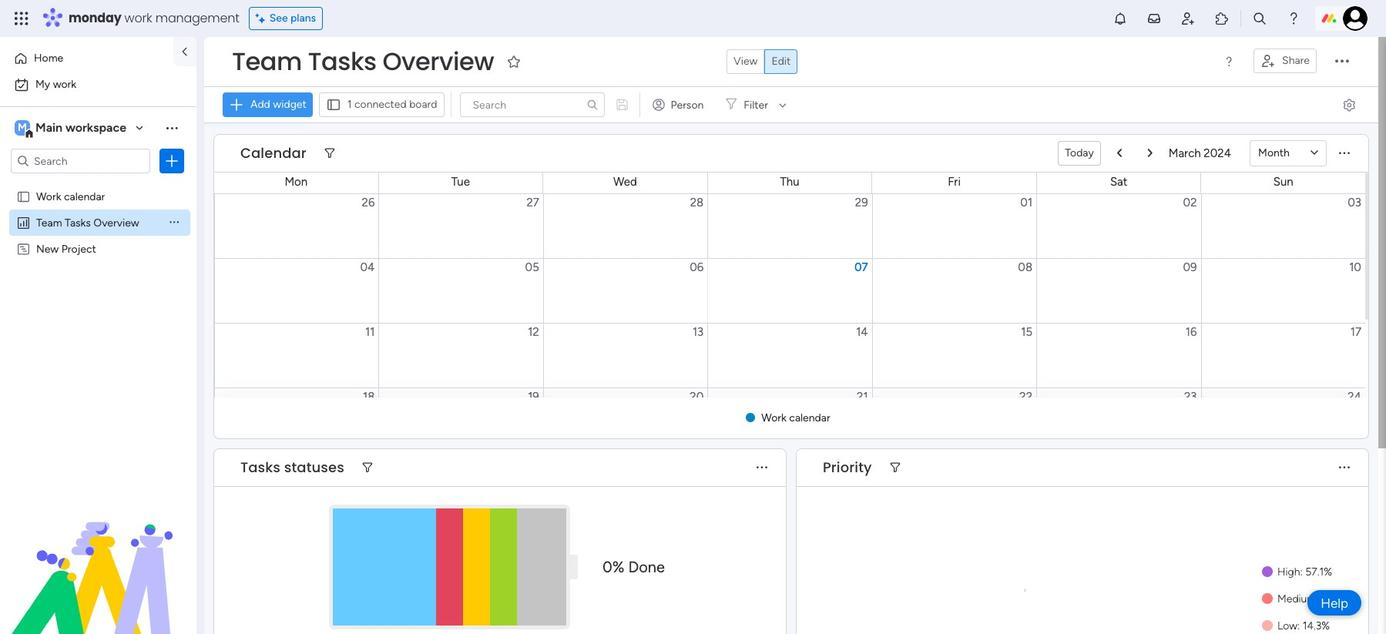 Task type: locate. For each thing, give the bounding box(es) containing it.
2 vertical spatial :
[[1298, 619, 1301, 632]]

Team Tasks Overview field
[[228, 44, 498, 79]]

search everything image
[[1253, 11, 1268, 26]]

calendar up priority
[[790, 411, 831, 424]]

overview up board on the top left of the page
[[383, 44, 494, 79]]

calendar inside list box
[[64, 190, 105, 203]]

1 connected board button
[[319, 93, 444, 117]]

0 vertical spatial overview
[[383, 44, 494, 79]]

mon
[[285, 174, 308, 188]]

list box
[[0, 180, 197, 470]]

tasks up connected
[[308, 44, 377, 79]]

Tasks statuses field
[[237, 457, 348, 477]]

: left 14.3%
[[1298, 619, 1301, 632]]

1 vertical spatial work
[[762, 411, 787, 424]]

calendar
[[64, 190, 105, 203], [790, 411, 831, 424]]

add to favorites image
[[507, 54, 522, 69]]

1 vertical spatial overview
[[94, 216, 139, 229]]

0%
[[603, 557, 625, 576]]

team tasks overview up the project
[[36, 216, 139, 229]]

1 horizontal spatial team
[[232, 44, 302, 79]]

Priority field
[[820, 457, 876, 477]]

my
[[35, 78, 50, 91]]

list arrow image
[[1149, 148, 1153, 157]]

: left help
[[1317, 592, 1319, 605]]

0% done
[[603, 557, 665, 576]]

0 vertical spatial team
[[232, 44, 302, 79]]

work
[[36, 190, 61, 203], [762, 411, 787, 424]]

0 vertical spatial team tasks overview
[[232, 44, 494, 79]]

team tasks overview inside team tasks overview banner
[[232, 44, 494, 79]]

1 horizontal spatial 1
[[791, 147, 796, 160]]

0 vertical spatial work
[[36, 190, 61, 203]]

low : 14.3%
[[1278, 619, 1331, 632]]

work inside option
[[53, 78, 76, 91]]

2 horizontal spatial tasks
[[308, 44, 377, 79]]

tasks statuses
[[241, 457, 345, 476]]

loading
[[750, 147, 789, 160]]

0 horizontal spatial calendar
[[64, 190, 105, 203]]

0 vertical spatial 1
[[348, 98, 352, 111]]

filter button
[[720, 93, 792, 117]]

1 vertical spatial 1
[[791, 147, 796, 160]]

14.3%
[[1303, 619, 1331, 632]]

0 vertical spatial calendar
[[64, 190, 105, 203]]

team up add widget popup button
[[232, 44, 302, 79]]

work calendar
[[36, 190, 105, 203], [762, 411, 831, 424]]

overview
[[383, 44, 494, 79], [94, 216, 139, 229]]

today
[[1066, 146, 1095, 159]]

list box containing work calendar
[[0, 180, 197, 470]]

1 horizontal spatial work
[[762, 411, 787, 424]]

calendar down "search in workspace" field
[[64, 190, 105, 203]]

edit
[[772, 55, 791, 68]]

1 vertical spatial :
[[1317, 592, 1319, 605]]

work calendar down "search in workspace" field
[[36, 190, 105, 203]]

team
[[232, 44, 302, 79], [36, 216, 62, 229]]

0 vertical spatial work
[[125, 9, 152, 27]]

help image
[[1287, 11, 1302, 26]]

board
[[409, 98, 438, 111]]

1 horizontal spatial team tasks overview
[[232, 44, 494, 79]]

0 horizontal spatial work
[[53, 78, 76, 91]]

work right public board image
[[36, 190, 61, 203]]

1 left board... on the top right of the page
[[791, 147, 796, 160]]

tasks up the project
[[65, 216, 91, 229]]

0 horizontal spatial 1
[[348, 98, 352, 111]]

1 vertical spatial calendar
[[790, 411, 831, 424]]

home link
[[9, 46, 164, 71]]

tasks left 'statuses'
[[241, 457, 281, 476]]

workspace
[[65, 120, 126, 135]]

overview up the project
[[94, 216, 139, 229]]

0 horizontal spatial overview
[[94, 216, 139, 229]]

work inside list box
[[36, 190, 61, 203]]

1 vertical spatial work
[[53, 78, 76, 91]]

0 vertical spatial more dots image
[[1340, 147, 1351, 158]]

1 vertical spatial team tasks overview
[[36, 216, 139, 229]]

0 vertical spatial work calendar
[[36, 190, 105, 203]]

tasks
[[308, 44, 377, 79], [65, 216, 91, 229], [241, 457, 281, 476]]

jacob simon image
[[1344, 6, 1368, 31]]

1 vertical spatial tasks
[[65, 216, 91, 229]]

1 vertical spatial team
[[36, 216, 62, 229]]

1 horizontal spatial overview
[[383, 44, 494, 79]]

team tasks overview up connected
[[232, 44, 494, 79]]

work right monday on the left top
[[125, 9, 152, 27]]

filter
[[744, 98, 769, 111]]

menu image
[[1224, 56, 1236, 68]]

1 horizontal spatial work calendar
[[762, 411, 831, 424]]

work calendar up more dots image
[[762, 411, 831, 424]]

search image
[[586, 99, 599, 111]]

march
[[1169, 145, 1202, 159]]

main workspace
[[35, 120, 126, 135]]

more dots image
[[1340, 147, 1351, 158], [1340, 461, 1351, 473]]

option
[[0, 182, 197, 185]]

share button
[[1254, 49, 1318, 73]]

None search field
[[460, 93, 605, 117]]

1
[[348, 98, 352, 111], [791, 147, 796, 160]]

see plans
[[270, 12, 316, 25]]

tasks inside banner
[[308, 44, 377, 79]]

:
[[1301, 565, 1303, 578], [1317, 592, 1319, 605], [1298, 619, 1301, 632]]

monday marketplace image
[[1215, 11, 1230, 26]]

invite members image
[[1181, 11, 1196, 26]]

done
[[629, 557, 665, 576]]

notifications image
[[1113, 11, 1129, 26]]

workspace options image
[[164, 120, 180, 135]]

overview inside team tasks overview banner
[[383, 44, 494, 79]]

help button
[[1308, 591, 1362, 616]]

Search in workspace field
[[32, 152, 129, 170]]

work right my on the left
[[53, 78, 76, 91]]

person
[[671, 98, 704, 111]]

project
[[61, 242, 96, 255]]

person button
[[646, 93, 713, 117]]

see
[[270, 12, 288, 25]]

team right the public dashboard icon
[[36, 216, 62, 229]]

arrow down image
[[774, 96, 792, 114]]

new
[[36, 242, 59, 255]]

2 vertical spatial tasks
[[241, 457, 281, 476]]

list arrow image
[[1118, 148, 1122, 157]]

high : 57.1%
[[1278, 565, 1333, 578]]

team inside banner
[[232, 44, 302, 79]]

1 vertical spatial more dots image
[[1340, 461, 1351, 473]]

0 vertical spatial :
[[1301, 565, 1303, 578]]

work up more dots image
[[762, 411, 787, 424]]

work
[[125, 9, 152, 27], [53, 78, 76, 91]]

add widget
[[251, 98, 307, 111]]

0 horizontal spatial work
[[36, 190, 61, 203]]

team tasks overview
[[232, 44, 494, 79], [36, 216, 139, 229]]

1 left connected
[[348, 98, 352, 111]]

: left '57.1%'
[[1301, 565, 1303, 578]]

view
[[734, 55, 758, 68]]

lottie animation element
[[0, 479, 197, 634]]

1 horizontal spatial work
[[125, 9, 152, 27]]

work for my
[[53, 78, 76, 91]]

1 horizontal spatial tasks
[[241, 457, 281, 476]]

0 vertical spatial tasks
[[308, 44, 377, 79]]



Task type: vqa. For each thing, say whether or not it's contained in the screenshot.
Invite members icon
yes



Task type: describe. For each thing, give the bounding box(es) containing it.
public board image
[[16, 189, 31, 204]]

new project
[[36, 242, 96, 255]]

1 more dots image from the top
[[1340, 147, 1351, 158]]

wed
[[614, 174, 637, 188]]

0 horizontal spatial team
[[36, 216, 62, 229]]

Calendar field
[[237, 143, 311, 163]]

low
[[1278, 619, 1298, 632]]

2 more dots image from the top
[[1340, 461, 1351, 473]]

management
[[156, 9, 240, 27]]

more options image
[[1336, 55, 1350, 69]]

high
[[1278, 565, 1301, 578]]

0 horizontal spatial team tasks overview
[[36, 216, 139, 229]]

main
[[35, 120, 62, 135]]

statuses
[[284, 457, 345, 476]]

home
[[34, 52, 63, 65]]

see plans button
[[249, 7, 323, 30]]

57.1%
[[1306, 565, 1333, 578]]

team tasks overview banner
[[204, 37, 1379, 123]]

today button
[[1059, 140, 1101, 165]]

options image
[[164, 153, 180, 169]]

: for medium
[[1317, 592, 1319, 605]]

0 horizontal spatial work calendar
[[36, 190, 105, 203]]

plans
[[291, 12, 316, 25]]

select product image
[[14, 11, 29, 26]]

2024
[[1204, 145, 1232, 159]]

help
[[1322, 596, 1349, 611]]

workspace selection element
[[15, 119, 129, 139]]

more dots image
[[757, 461, 768, 473]]

my work option
[[9, 72, 187, 97]]

1 vertical spatial work calendar
[[762, 411, 831, 424]]

medium
[[1278, 592, 1317, 605]]

priority
[[823, 457, 872, 476]]

update feed image
[[1147, 11, 1163, 26]]

add widget button
[[223, 93, 313, 117]]

0 horizontal spatial tasks
[[65, 216, 91, 229]]

tasks inside 'field'
[[241, 457, 281, 476]]

overview inside list box
[[94, 216, 139, 229]]

edit button
[[765, 49, 798, 74]]

loading 1 board...
[[750, 147, 834, 160]]

settings image
[[1342, 97, 1358, 112]]

Filter dashboard by text search field
[[460, 93, 605, 117]]

widget
[[273, 98, 307, 111]]

calendar
[[241, 143, 307, 162]]

view button
[[727, 49, 765, 74]]

board...
[[798, 147, 834, 160]]

add
[[251, 98, 270, 111]]

sun
[[1274, 174, 1294, 188]]

display modes group
[[727, 49, 798, 74]]

month
[[1259, 146, 1290, 159]]

tue
[[452, 174, 470, 188]]

my work link
[[9, 72, 187, 97]]

monday work management
[[69, 9, 240, 27]]

1 connected board
[[348, 98, 438, 111]]

my work
[[35, 78, 76, 91]]

1 inside 1 connected board popup button
[[348, 98, 352, 111]]

sat
[[1111, 174, 1128, 188]]

monday
[[69, 9, 121, 27]]

28.6%
[[1322, 592, 1351, 605]]

connected
[[355, 98, 407, 111]]

workspace image
[[15, 119, 30, 136]]

lottie animation image
[[0, 479, 197, 634]]

m
[[18, 121, 27, 134]]

: for high
[[1301, 565, 1303, 578]]

1 horizontal spatial calendar
[[790, 411, 831, 424]]

medium : 28.6%
[[1278, 592, 1351, 605]]

share
[[1283, 54, 1311, 67]]

work for monday
[[125, 9, 152, 27]]

march 2024
[[1169, 145, 1232, 159]]

: for low
[[1298, 619, 1301, 632]]

public dashboard image
[[16, 215, 31, 230]]

thu
[[781, 174, 800, 188]]

fri
[[949, 174, 961, 188]]

home option
[[9, 46, 164, 71]]



